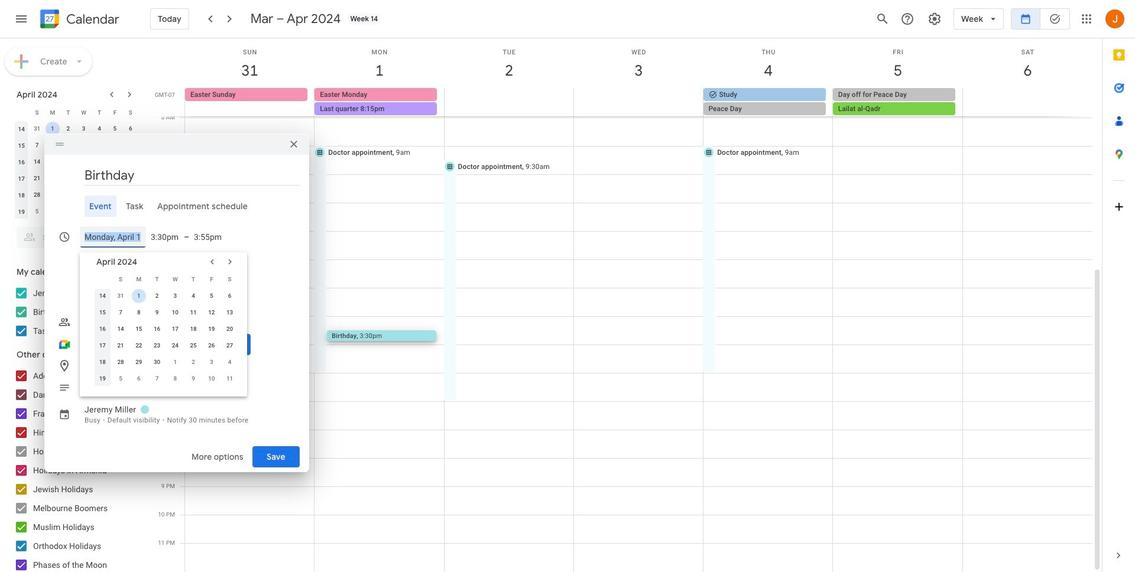 Task type: vqa. For each thing, say whether or not it's contained in the screenshot.
ninth pm from the bottom
no



Task type: describe. For each thing, give the bounding box(es) containing it.
6 element for 12 element corresponding to the left 15 element 2 element's 3 element's 4 element's '13' element
[[123, 122, 138, 136]]

may 5 element for "21" element related to the left 15 element's 28 element
[[30, 205, 44, 219]]

10 element for the left 15 element 2 element's 3 element
[[77, 138, 91, 153]]

1 horizontal spatial 27 element
[[223, 338, 237, 353]]

may 5 element for 28 element for "21" element for the bottommost 15 element
[[114, 372, 128, 386]]

march 31 element for the bottommost 15 element 2 element
[[114, 289, 128, 303]]

my calendars list
[[2, 284, 147, 341]]

0 vertical spatial 24 element
[[77, 171, 91, 186]]

0 vertical spatial 26 element
[[108, 171, 122, 186]]

1 vertical spatial may 3 element
[[204, 355, 219, 369]]

0 vertical spatial may 9 element
[[92, 205, 106, 219]]

End time text field
[[194, 226, 222, 247]]

28 element for "21" element for the bottommost 15 element
[[114, 355, 128, 369]]

1 horizontal spatial may 2 element
[[186, 355, 201, 369]]

0 vertical spatial april 2024 grid
[[11, 104, 138, 220]]

1 vertical spatial may 4 element
[[223, 355, 237, 369]]

1 horizontal spatial tab list
[[1103, 38, 1135, 539]]

Add title text field
[[85, 166, 300, 184]]

7 element for the bottommost 15 element 2 element's march 31 "element"
[[114, 305, 128, 320]]

23 element
[[150, 338, 164, 353]]

0 vertical spatial may 8 element
[[77, 205, 91, 219]]

0 horizontal spatial 15 element
[[45, 155, 60, 169]]

6 element for '13' element related to 12 element related to 4 element corresponding to the bottommost 15 element 2 element's 3 element
[[223, 289, 237, 303]]

1 vertical spatial row group
[[93, 288, 239, 387]]

3 element for the left 15 element 2 element
[[77, 122, 91, 136]]

19 element
[[204, 322, 219, 336]]

14 element for "21" element related to the left 15 element
[[30, 155, 44, 169]]

4 element for the left 15 element 2 element's 3 element
[[92, 122, 106, 136]]

1 vertical spatial april 2024 grid
[[91, 271, 239, 387]]

settings menu image
[[928, 12, 942, 26]]

18 element
[[186, 322, 201, 336]]

1 horizontal spatial may 9 element
[[186, 372, 201, 386]]

may 7 element
[[150, 372, 164, 386]]

13 element for 12 element related to 4 element corresponding to the bottommost 15 element 2 element's 3 element
[[223, 305, 237, 320]]

1 vertical spatial may 11 element
[[223, 372, 237, 386]]

2 element for the bottommost 15 element
[[150, 289, 164, 303]]

28 element for "21" element related to the left 15 element
[[30, 188, 44, 202]]

21 element for the bottommost 15 element
[[114, 338, 128, 353]]

heading inside calendar "element"
[[64, 12, 119, 26]]

0 horizontal spatial may 10 element
[[108, 205, 122, 219]]

Start date text field
[[85, 226, 141, 247]]

calendar element
[[38, 7, 119, 33]]

16 element
[[150, 322, 164, 336]]

9 element for the bottommost 15 element 2 element
[[150, 305, 164, 320]]

8 element for the left 15 element
[[45, 138, 60, 153]]

other calendars list
[[2, 367, 147, 572]]

0 horizontal spatial tab list
[[54, 195, 300, 217]]

29 element for 22 element associated with the bottommost 15 element
[[132, 355, 146, 369]]

0 horizontal spatial may 3 element
[[108, 188, 122, 202]]

5 element for 12 element related to 4 element corresponding to the bottommost 15 element 2 element's 3 element
[[204, 289, 219, 303]]

march 31 element for the left 15 element 2 element
[[30, 122, 44, 136]]



Task type: locate. For each thing, give the bounding box(es) containing it.
0 vertical spatial 15 element
[[45, 155, 60, 169]]

0 vertical spatial may 1 element
[[77, 188, 91, 202]]

13 element
[[123, 138, 138, 153], [223, 305, 237, 320]]

may 10 element up start date text field
[[108, 205, 122, 219]]

may 8 element right may 7 element
[[168, 372, 182, 386]]

0 vertical spatial 3 element
[[77, 122, 91, 136]]

1 horizontal spatial may 1 element
[[168, 355, 182, 369]]

0 horizontal spatial may 2 element
[[92, 188, 106, 202]]

26 element down 19 element
[[204, 338, 219, 353]]

22 element for the bottommost 15 element
[[132, 338, 146, 353]]

1 vertical spatial may 8 element
[[168, 372, 182, 386]]

14 element
[[30, 155, 44, 169], [114, 322, 128, 336]]

may 11 element
[[123, 205, 138, 219], [223, 372, 237, 386]]

may 9 element right may 7 element
[[186, 372, 201, 386]]

may 2 element
[[92, 188, 106, 202], [186, 355, 201, 369]]

may 6 element for the left 15 element
[[45, 205, 60, 219]]

may 6 element
[[45, 205, 60, 219], [132, 372, 146, 386]]

main drawer image
[[14, 12, 28, 26]]

0 vertical spatial 13 element
[[123, 138, 138, 153]]

may 10 element down 19 element
[[204, 372, 219, 386]]

0 horizontal spatial may 4 element
[[123, 188, 138, 202]]

1 horizontal spatial may 8 element
[[168, 372, 182, 386]]

may 8 element up search for people 'text box'
[[77, 205, 91, 219]]

row
[[180, 88, 1102, 116], [14, 104, 138, 121], [14, 121, 138, 137], [14, 137, 138, 154], [14, 154, 138, 170], [14, 170, 138, 187], [14, 187, 138, 203], [14, 203, 138, 220], [93, 271, 239, 288], [93, 288, 239, 304], [93, 304, 239, 321], [93, 321, 239, 337], [93, 337, 239, 354], [93, 354, 239, 370], [93, 370, 239, 387]]

0 vertical spatial may 4 element
[[123, 188, 138, 202]]

grid
[[151, 38, 1102, 572]]

10 element
[[77, 138, 91, 153], [168, 305, 182, 320]]

28 element
[[30, 188, 44, 202], [114, 355, 128, 369]]

1 horizontal spatial may 10 element
[[204, 372, 219, 386]]

20 element
[[223, 322, 237, 336]]

None search field
[[0, 222, 147, 248]]

1 vertical spatial 6 element
[[223, 289, 237, 303]]

may 2 element up start date text field
[[92, 188, 106, 202]]

0 vertical spatial 7 element
[[30, 138, 44, 153]]

1 vertical spatial 11 element
[[186, 305, 201, 320]]

0 horizontal spatial 7 element
[[30, 138, 44, 153]]

1 horizontal spatial 9 element
[[150, 305, 164, 320]]

1 horizontal spatial 26 element
[[204, 338, 219, 353]]

1 horizontal spatial 13 element
[[223, 305, 237, 320]]

0 vertical spatial march 31 element
[[30, 122, 44, 136]]

0 horizontal spatial 14 element
[[30, 155, 44, 169]]

4 element
[[92, 122, 106, 136], [186, 289, 201, 303]]

1 horizontal spatial 3 element
[[168, 289, 182, 303]]

1 horizontal spatial 21 element
[[114, 338, 128, 353]]

9 element
[[61, 138, 75, 153], [150, 305, 164, 320]]

26 element
[[108, 171, 122, 186], [204, 338, 219, 353]]

14 element for "21" element for the bottommost 15 element
[[114, 322, 128, 336]]

0 horizontal spatial 24 element
[[77, 171, 91, 186]]

17 element
[[168, 322, 182, 336]]

8 element for the bottommost 15 element
[[132, 305, 146, 320]]

11 element for 4 element corresponding to the bottommost 15 element 2 element's 3 element
[[186, 305, 201, 320]]

0 vertical spatial 9 element
[[61, 138, 75, 153]]

1 horizontal spatial may 6 element
[[132, 372, 146, 386]]

11 element
[[92, 138, 106, 153], [186, 305, 201, 320]]

0 vertical spatial may 3 element
[[108, 188, 122, 202]]

0 horizontal spatial 3 element
[[77, 122, 91, 136]]

may 10 element
[[108, 205, 122, 219], [204, 372, 219, 386]]

1 horizontal spatial 29 element
[[132, 355, 146, 369]]

may 1 element up search for people 'text box'
[[77, 188, 91, 202]]

1 vertical spatial 21 element
[[114, 338, 128, 353]]

7 element
[[30, 138, 44, 153], [114, 305, 128, 320]]

26 element up start date text field
[[108, 171, 122, 186]]

27 element
[[123, 171, 138, 186], [223, 338, 237, 353]]

1 horizontal spatial may 5 element
[[114, 372, 128, 386]]

may 3 element up start date text field
[[108, 188, 122, 202]]

13 element for 12 element corresponding to the left 15 element 2 element's 3 element's 4 element
[[123, 138, 138, 153]]

0 vertical spatial row group
[[14, 121, 138, 220]]

0 vertical spatial 11 element
[[92, 138, 106, 153]]

8 element
[[45, 138, 60, 153], [132, 305, 146, 320]]

1 vertical spatial 3 element
[[168, 289, 182, 303]]

22 element
[[45, 171, 60, 186], [132, 338, 146, 353]]

0 vertical spatial may 2 element
[[92, 188, 106, 202]]

21 element for the left 15 element
[[30, 171, 44, 186]]

29 element
[[45, 188, 60, 202], [132, 355, 146, 369]]

1 horizontal spatial 10 element
[[168, 305, 182, 320]]

cell
[[315, 88, 444, 116], [444, 88, 574, 116], [574, 88, 703, 116], [703, 88, 833, 116], [833, 88, 963, 116], [962, 88, 1092, 116], [45, 121, 60, 137], [60, 154, 76, 170], [76, 154, 92, 170], [92, 154, 107, 170], [107, 154, 123, 170], [123, 154, 138, 170], [130, 288, 148, 304]]

1 vertical spatial 10 element
[[168, 305, 182, 320]]

may 4 element
[[123, 188, 138, 202], [223, 355, 237, 369]]

april 2024 grid
[[11, 104, 138, 220], [91, 271, 239, 387]]

1 horizontal spatial 14 element
[[114, 322, 128, 336]]

1 vertical spatial 4 element
[[186, 289, 201, 303]]

0 horizontal spatial 28 element
[[30, 188, 44, 202]]

1 vertical spatial 25 element
[[186, 338, 201, 353]]

5 element
[[108, 122, 122, 136], [204, 289, 219, 303]]

2 element
[[61, 122, 75, 136], [150, 289, 164, 303]]

29 element for the left 15 element's 22 element
[[45, 188, 60, 202]]

may 5 element left may 7 element
[[114, 372, 128, 386]]

9 element for the left 15 element 2 element
[[61, 138, 75, 153]]

1 horizontal spatial 24 element
[[168, 338, 182, 353]]

0 horizontal spatial 27 element
[[123, 171, 138, 186]]

may 9 element
[[92, 205, 106, 219], [186, 372, 201, 386]]

may 11 element up start date text field
[[123, 205, 138, 219]]

0 vertical spatial 8 element
[[45, 138, 60, 153]]

may 8 element
[[77, 205, 91, 219], [168, 372, 182, 386]]

1 horizontal spatial 6 element
[[223, 289, 237, 303]]

Search for people text field
[[24, 227, 128, 248]]

1 horizontal spatial 25 element
[[186, 338, 201, 353]]

1 horizontal spatial may 3 element
[[204, 355, 219, 369]]

0 horizontal spatial may 5 element
[[30, 205, 44, 219]]

1 vertical spatial 7 element
[[114, 305, 128, 320]]

0 horizontal spatial 6 element
[[123, 122, 138, 136]]

2 element for the left 15 element
[[61, 122, 75, 136]]

may 5 element up search for people 'text box'
[[30, 205, 44, 219]]

column header
[[14, 104, 29, 121]]

0 horizontal spatial may 9 element
[[92, 205, 106, 219]]

5 element for 12 element corresponding to the left 15 element 2 element's 3 element's 4 element
[[108, 122, 122, 136]]

may 6 element for the bottommost 15 element
[[132, 372, 146, 386]]

may 4 element down 20 element
[[223, 355, 237, 369]]

7 element for march 31 "element" related to the left 15 element 2 element
[[30, 138, 44, 153]]

22 element for the left 15 element
[[45, 171, 60, 186]]

tab list
[[1103, 38, 1135, 539], [54, 195, 300, 217]]

0 horizontal spatial 9 element
[[61, 138, 75, 153]]

Start time text field
[[151, 226, 179, 247]]

0 horizontal spatial 12 element
[[108, 138, 122, 153]]

0 horizontal spatial 22 element
[[45, 171, 60, 186]]

6 element
[[123, 122, 138, 136], [223, 289, 237, 303]]

may 5 element
[[30, 205, 44, 219], [114, 372, 128, 386]]

0 vertical spatial may 10 element
[[108, 205, 122, 219]]

1 element
[[45, 122, 60, 136], [132, 289, 146, 303]]

0 horizontal spatial 2 element
[[61, 122, 75, 136]]

1 horizontal spatial 7 element
[[114, 305, 128, 320]]

may 9 element up start date text field
[[92, 205, 106, 219]]

0 horizontal spatial 8 element
[[45, 138, 60, 153]]

0 vertical spatial 27 element
[[123, 171, 138, 186]]

0 vertical spatial 1 element
[[45, 122, 60, 136]]

3 element
[[77, 122, 91, 136], [168, 289, 182, 303]]

1 vertical spatial may 5 element
[[114, 372, 128, 386]]

12 element for 4 element corresponding to the bottommost 15 element 2 element's 3 element
[[204, 305, 219, 320]]

0 vertical spatial 28 element
[[30, 188, 44, 202]]

3 element for the bottommost 15 element 2 element
[[168, 289, 182, 303]]

heading
[[64, 12, 119, 26]]

row group
[[14, 121, 138, 220], [93, 288, 239, 387]]

0 vertical spatial 29 element
[[45, 188, 60, 202]]

1 vertical spatial 1 element
[[132, 289, 146, 303]]

1 vertical spatial may 1 element
[[168, 355, 182, 369]]

1 horizontal spatial may 4 element
[[223, 355, 237, 369]]

1 element for 8 element associated with the bottommost 15 element
[[132, 289, 146, 303]]

1 horizontal spatial 4 element
[[186, 289, 201, 303]]

12 element for the left 15 element 2 element's 3 element's 4 element
[[108, 138, 122, 153]]

may 6 element up search for people 'text box'
[[45, 205, 60, 219]]

0 vertical spatial 21 element
[[30, 171, 44, 186]]

to element
[[184, 232, 189, 242]]

11 element for the left 15 element 2 element's 3 element's 4 element
[[92, 138, 106, 153]]

0 horizontal spatial 25 element
[[92, 171, 106, 186]]

1 horizontal spatial 22 element
[[132, 338, 146, 353]]

0 horizontal spatial may 8 element
[[77, 205, 91, 219]]

may 4 element up start date text field
[[123, 188, 138, 202]]

1 horizontal spatial may 11 element
[[223, 372, 237, 386]]

0 horizontal spatial 13 element
[[123, 138, 138, 153]]

0 vertical spatial 22 element
[[45, 171, 60, 186]]

may 3 element
[[108, 188, 122, 202], [204, 355, 219, 369]]

1 vertical spatial may 2 element
[[186, 355, 201, 369]]

24 element
[[77, 171, 91, 186], [168, 338, 182, 353]]

0 vertical spatial 12 element
[[108, 138, 122, 153]]

0 vertical spatial 14 element
[[30, 155, 44, 169]]

30 element
[[150, 355, 164, 369]]

1 vertical spatial 29 element
[[132, 355, 146, 369]]

1 horizontal spatial 11 element
[[186, 305, 201, 320]]

10 element for the bottommost 15 element 2 element's 3 element
[[168, 305, 182, 320]]

4 element for the bottommost 15 element 2 element's 3 element
[[186, 289, 201, 303]]

0 vertical spatial may 11 element
[[123, 205, 138, 219]]

28 element up search for people 'text box'
[[30, 188, 44, 202]]

1 vertical spatial 24 element
[[168, 338, 182, 353]]

0 vertical spatial may 5 element
[[30, 205, 44, 219]]

1 vertical spatial 12 element
[[204, 305, 219, 320]]

1 vertical spatial 9 element
[[150, 305, 164, 320]]

15 element
[[45, 155, 60, 169], [132, 322, 146, 336]]

0 vertical spatial 5 element
[[108, 122, 122, 136]]

25 element
[[92, 171, 106, 186], [186, 338, 201, 353]]

1 element for the left 15 element's 8 element
[[45, 122, 60, 136]]

0 horizontal spatial 1 element
[[45, 122, 60, 136]]

28 element left 30 element
[[114, 355, 128, 369]]

may 1 element
[[77, 188, 91, 202], [168, 355, 182, 369]]

12 element
[[108, 138, 122, 153], [204, 305, 219, 320]]

29 element left 30 element
[[132, 355, 146, 369]]

1 vertical spatial 15 element
[[132, 322, 146, 336]]

may 11 element down 20 element
[[223, 372, 237, 386]]

may 6 element left may 7 element
[[132, 372, 146, 386]]

0 horizontal spatial 4 element
[[92, 122, 106, 136]]

march 31 element
[[30, 122, 44, 136], [114, 289, 128, 303]]

may 3 element down 19 element
[[204, 355, 219, 369]]

1 horizontal spatial 8 element
[[132, 305, 146, 320]]

29 element up search for people 'text box'
[[45, 188, 60, 202]]

1 vertical spatial 26 element
[[204, 338, 219, 353]]

1 horizontal spatial 2 element
[[150, 289, 164, 303]]

0 horizontal spatial may 6 element
[[45, 205, 60, 219]]

21 element
[[30, 171, 44, 186], [114, 338, 128, 353]]

may 2 element down 18 element
[[186, 355, 201, 369]]

1 vertical spatial 22 element
[[132, 338, 146, 353]]

may 1 element right 30 element
[[168, 355, 182, 369]]



